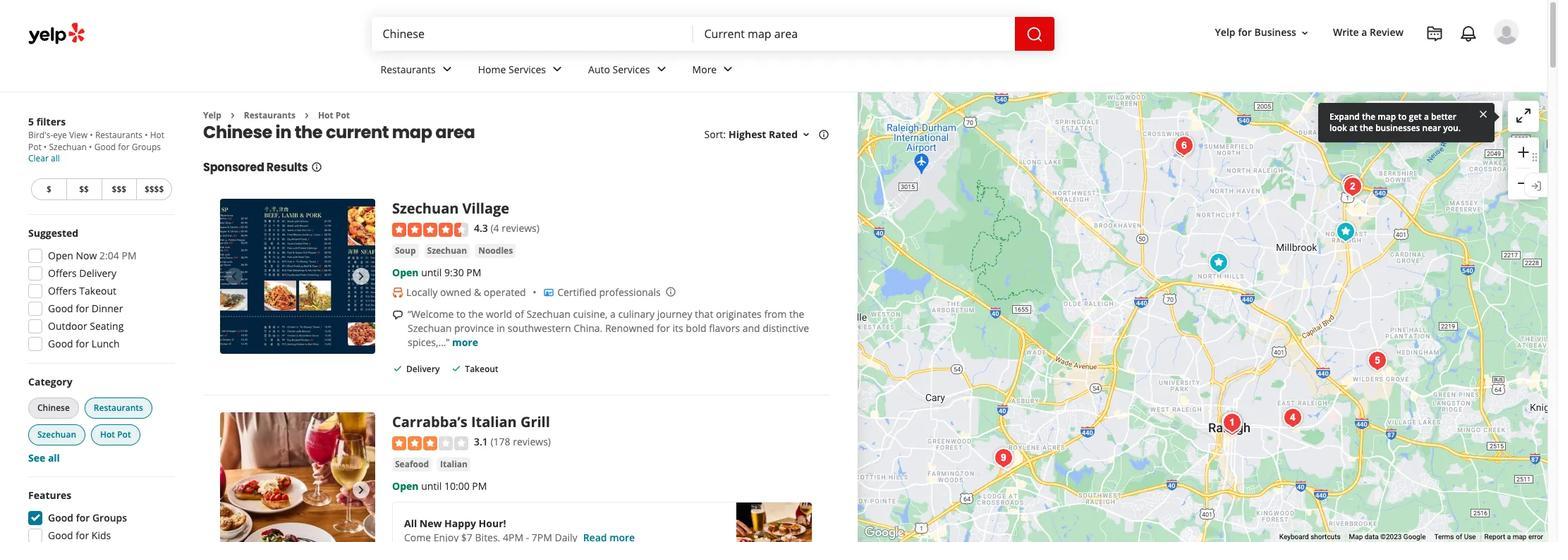 Task type: vqa. For each thing, say whether or not it's contained in the screenshot.
Cj B. icon
yes



Task type: describe. For each thing, give the bounding box(es) containing it.
spices,…"
[[408, 336, 450, 349]]

5
[[28, 115, 34, 128]]

to inside expand the map to get a better look at the businesses near you.
[[1399, 111, 1407, 123]]

for for dinner
[[76, 302, 89, 315]]

(178
[[491, 436, 511, 449]]

offers delivery
[[48, 267, 116, 280]]

offers for offers delivery
[[48, 267, 77, 280]]

4.3 (4 reviews)
[[474, 222, 540, 235]]

near
[[1423, 122, 1442, 134]]

clear all
[[28, 152, 60, 164]]

terms of use link
[[1435, 533, 1477, 541]]

clear
[[28, 152, 49, 164]]

sponsored
[[203, 160, 264, 176]]

cuisine,
[[573, 308, 608, 321]]

good for dinner
[[48, 302, 123, 315]]

for for business
[[1238, 26, 1252, 39]]

clear all link
[[28, 152, 60, 164]]

village
[[463, 199, 510, 218]]

map data ©2023 google
[[1349, 533, 1426, 541]]

pot inside hot pot button
[[117, 429, 131, 441]]

1 vertical spatial hot pot
[[28, 129, 164, 153]]

open for carrabba's
[[392, 480, 419, 493]]

expand the map to get a better look at the businesses near you.
[[1330, 111, 1461, 134]]

noodles link
[[476, 244, 516, 258]]

more
[[452, 336, 478, 349]]

good harvest image
[[990, 445, 1018, 473]]

4.3 star rating image
[[392, 223, 469, 237]]

offers takeout
[[48, 284, 116, 298]]

all for see all
[[48, 452, 60, 465]]

good for good for groups
[[48, 512, 73, 525]]

carrabba's italian grill
[[392, 413, 550, 432]]

hot pot inside hot pot button
[[100, 429, 131, 441]]

china.
[[574, 322, 603, 335]]

group containing features
[[24, 489, 175, 543]]

projects image
[[1427, 25, 1444, 42]]

(4
[[491, 222, 499, 235]]

$$$ button
[[101, 179, 136, 200]]

terms
[[1435, 533, 1455, 541]]

see
[[28, 452, 45, 465]]

good for good for lunch
[[48, 337, 73, 351]]

$
[[47, 183, 51, 195]]

$$$$ button
[[136, 179, 172, 200]]

italian inside button
[[440, 458, 468, 470]]

home services link
[[467, 51, 577, 92]]

2:04
[[100, 249, 119, 262]]

open now 2:04 pm
[[48, 249, 137, 262]]

reviews) for italian
[[513, 436, 551, 449]]

highest rated button
[[729, 128, 812, 141]]

imperial garden chinese restaurant image
[[1170, 134, 1198, 162]]

terms of use
[[1435, 533, 1477, 541]]

grill
[[521, 413, 550, 432]]

carrabba's italian grill image
[[220, 413, 375, 543]]

"welcome to the world of szechuan cuisine, a culinary journey that originates from the szechuan province in southwestern china. renowned for its bold flavors and distinctive spices,…"
[[408, 308, 809, 349]]

good for good for dinner
[[48, 302, 73, 315]]

lunch
[[92, 337, 120, 351]]

zoom in image
[[1516, 144, 1533, 161]]

hot inside button
[[100, 429, 115, 441]]

good for groups
[[48, 512, 127, 525]]

cj b. image
[[1494, 19, 1520, 44]]

services for auto services
[[613, 63, 650, 76]]

for inside "welcome to the world of szechuan cuisine, a culinary journey that originates from the szechuan province in southwestern china. renowned for its bold flavors and distinctive spices,…"
[[657, 322, 670, 335]]

1 horizontal spatial 16 info v2 image
[[818, 129, 830, 141]]

1 vertical spatial hot
[[150, 129, 164, 141]]

none field find
[[383, 26, 682, 42]]

home
[[478, 63, 506, 76]]

24 chevron down v2 image for restaurants
[[439, 61, 456, 78]]

Near text field
[[705, 26, 1004, 42]]

10:00
[[445, 480, 470, 493]]

report
[[1485, 533, 1506, 541]]

all
[[404, 517, 417, 530]]

0 vertical spatial hot pot
[[318, 109, 350, 121]]

3.1 (178 reviews)
[[474, 436, 551, 449]]

distinctive
[[763, 322, 809, 335]]

seafood button
[[392, 458, 432, 472]]

bida manda image
[[1219, 409, 1247, 437]]

search
[[1394, 110, 1425, 123]]

review
[[1370, 26, 1404, 39]]

seafood link
[[392, 458, 432, 472]]

4.3
[[474, 222, 488, 235]]

expand
[[1330, 111, 1360, 123]]

current
[[326, 121, 389, 144]]

slideshow element for szechuan
[[220, 199, 375, 354]]

0 horizontal spatial in
[[276, 121, 291, 144]]

offers for offers takeout
[[48, 284, 77, 298]]

until for carrabba's
[[421, 480, 442, 493]]

map left the area at the top of the page
[[392, 121, 432, 144]]

all new happy hour!
[[404, 517, 506, 530]]

open until 9:30 pm
[[392, 266, 482, 279]]

chinese for chinese in the current map area
[[203, 121, 272, 144]]

0 vertical spatial open
[[48, 249, 73, 262]]

bird's-
[[28, 129, 53, 141]]

restaurants inside business categories element
[[381, 63, 436, 76]]

at
[[1350, 122, 1358, 134]]

now
[[76, 249, 97, 262]]

5 filters
[[28, 115, 66, 128]]

sponsored results
[[203, 160, 308, 176]]

soup
[[395, 245, 416, 257]]

a inside "welcome to the world of szechuan cuisine, a culinary journey that originates from the szechuan province in southwestern china. renowned for its bold flavors and distinctive spices,…"
[[610, 308, 616, 321]]

open until 10:00 pm
[[392, 480, 487, 493]]

italian button
[[438, 458, 471, 472]]

yelp link
[[203, 109, 221, 121]]

from
[[764, 308, 787, 321]]

write a review
[[1334, 26, 1404, 39]]

group containing suggested
[[24, 226, 175, 356]]

red pepper asian image
[[1364, 347, 1392, 375]]

write a review link
[[1328, 20, 1410, 45]]

1 horizontal spatial of
[[1456, 533, 1463, 541]]

• szechuan • good for groups
[[41, 141, 161, 153]]

previous image for carrabba's italian grill
[[226, 482, 243, 499]]

google
[[1404, 533, 1426, 541]]

$ button
[[31, 179, 66, 200]]

carrabba's italian grill image
[[1332, 218, 1360, 246]]

1 horizontal spatial szechuan button
[[424, 244, 470, 258]]

map region
[[819, 0, 1559, 543]]

as
[[1428, 110, 1438, 123]]

brewery bhavana image
[[1218, 409, 1246, 437]]

16 chevron down v2 image
[[1300, 27, 1311, 39]]

szechuan village image
[[220, 199, 375, 354]]

suggested
[[28, 226, 78, 240]]

soup link
[[392, 244, 419, 258]]

culinary
[[618, 308, 655, 321]]

$$$
[[112, 183, 126, 195]]

eye
[[53, 129, 67, 141]]

data
[[1365, 533, 1379, 541]]

©2023
[[1381, 533, 1402, 541]]

groups inside group
[[92, 512, 127, 525]]

reviews) for village
[[502, 222, 540, 235]]

chinese for chinese
[[37, 402, 70, 414]]

happy
[[445, 517, 476, 530]]

services for home services
[[509, 63, 546, 76]]

map
[[1349, 533, 1363, 541]]

open for szechuan
[[392, 266, 419, 279]]

a right report
[[1508, 533, 1512, 541]]

keyboard shortcuts
[[1280, 533, 1341, 541]]

pm inside group
[[122, 249, 137, 262]]

hot pot button
[[91, 425, 140, 446]]



Task type: locate. For each thing, give the bounding box(es) containing it.
to inside "welcome to the world of szechuan cuisine, a culinary journey that originates from the szechuan province in southwestern china. renowned for its bold flavors and distinctive spices,…"
[[456, 308, 466, 321]]

pm for carrabba's
[[472, 480, 487, 493]]

a inside write a review link
[[1362, 26, 1368, 39]]

certified professionals
[[558, 286, 661, 299]]

chuan cafe image
[[1279, 404, 1307, 433]]

offers down offers delivery
[[48, 284, 77, 298]]

2 services from the left
[[613, 63, 650, 76]]

until left the 10:00
[[421, 480, 442, 493]]

open down suggested
[[48, 249, 73, 262]]

24 chevron down v2 image for home services
[[549, 61, 566, 78]]

0 vertical spatial next image
[[353, 268, 370, 285]]

szechuan button up the see all at left bottom
[[28, 425, 85, 446]]

restaurants
[[381, 63, 436, 76], [244, 109, 296, 121], [95, 129, 143, 141], [94, 402, 143, 414]]

1 horizontal spatial takeout
[[465, 363, 499, 375]]

yelp for yelp for business
[[1215, 26, 1236, 39]]

0 vertical spatial hot
[[318, 109, 334, 121]]

pot down restaurants button
[[117, 429, 131, 441]]

0 horizontal spatial szechuan button
[[28, 425, 85, 446]]

0 vertical spatial takeout
[[79, 284, 116, 298]]

italian up (178 at the bottom of the page
[[471, 413, 517, 432]]

szechuan village link
[[392, 199, 510, 218]]

expand the map to get a better look at the businesses near you. tooltip
[[1319, 103, 1495, 143]]

pm right 2:04
[[122, 249, 137, 262]]

0 vertical spatial 16 info v2 image
[[818, 129, 830, 141]]

soup button
[[392, 244, 419, 258]]

2 16 checkmark v2 image from the left
[[451, 363, 462, 374]]

1 vertical spatial of
[[1456, 533, 1463, 541]]

all for clear all
[[51, 152, 60, 164]]

1 vertical spatial previous image
[[226, 482, 243, 499]]

italian link
[[438, 458, 471, 472]]

1 slideshow element from the top
[[220, 199, 375, 354]]

None field
[[383, 26, 682, 42], [705, 26, 1004, 42]]

16 info v2 image right results
[[311, 162, 322, 173]]

1 horizontal spatial delivery
[[406, 363, 440, 375]]

notifications image
[[1461, 25, 1478, 42]]

businesses
[[1376, 122, 1421, 134]]

outdoor seating
[[48, 320, 124, 333]]

restaurants button
[[85, 398, 152, 419]]

search image
[[1026, 26, 1043, 43]]

write
[[1334, 26, 1359, 39]]

1 vertical spatial slideshow element
[[220, 413, 375, 543]]

map right as
[[1441, 110, 1462, 123]]

0 vertical spatial groups
[[132, 141, 161, 153]]

0 horizontal spatial to
[[456, 308, 466, 321]]

hot pot right 16 chevron right v2 image
[[318, 109, 350, 121]]

1 previous image from the top
[[226, 268, 243, 285]]

good up outdoor in the left bottom of the page
[[48, 302, 73, 315]]

noodles
[[479, 245, 513, 257]]

1 vertical spatial yelp
[[203, 109, 221, 121]]

2 horizontal spatial hot
[[318, 109, 334, 121]]

hot up $$$$
[[150, 129, 164, 141]]

map for search
[[1441, 110, 1462, 123]]

1 horizontal spatial to
[[1399, 111, 1407, 123]]

good down features
[[48, 512, 73, 525]]

all new happy hour! link
[[393, 503, 812, 543]]

2 vertical spatial pot
[[117, 429, 131, 441]]

"welcome
[[408, 308, 454, 321]]

a right get
[[1425, 111, 1429, 123]]

1 vertical spatial restaurants link
[[244, 109, 296, 121]]

2 slideshow element from the top
[[220, 413, 375, 543]]

1 next image from the top
[[353, 268, 370, 285]]

reviews)
[[502, 222, 540, 235], [513, 436, 551, 449]]

for
[[1238, 26, 1252, 39], [118, 141, 130, 153], [76, 302, 89, 315], [657, 322, 670, 335], [76, 337, 89, 351], [76, 512, 90, 525]]

0 horizontal spatial groups
[[92, 512, 127, 525]]

rated
[[769, 128, 798, 141]]

0 vertical spatial slideshow element
[[220, 199, 375, 354]]

chinese
[[203, 121, 272, 144], [37, 402, 70, 414]]

bonefish grill image
[[1205, 249, 1233, 277]]

2 horizontal spatial 24 chevron down v2 image
[[720, 61, 737, 78]]

pot inside the hot pot
[[28, 141, 41, 153]]

of right the world
[[515, 308, 524, 321]]

0 horizontal spatial services
[[509, 63, 546, 76]]

hour!
[[479, 517, 506, 530]]

2 24 chevron down v2 image from the left
[[549, 61, 566, 78]]

expand map image
[[1516, 107, 1533, 124]]

noodles button
[[476, 244, 516, 258]]

seafood
[[395, 458, 429, 470]]

1 vertical spatial 16 info v2 image
[[311, 162, 322, 173]]

1 horizontal spatial chinese
[[203, 121, 272, 144]]

to up the province
[[456, 308, 466, 321]]

bold
[[686, 322, 707, 335]]

southwestern
[[508, 322, 571, 335]]

1 vertical spatial groups
[[92, 512, 127, 525]]

pot right 16 chevron right v2 image
[[336, 109, 350, 121]]

hot pot down restaurants button
[[100, 429, 131, 441]]

restaurants inside button
[[94, 402, 143, 414]]

16 info v2 image right 16 chevron down v2 icon at right
[[818, 129, 830, 141]]

fu kee express image
[[1338, 171, 1366, 199]]

1 vertical spatial takeout
[[465, 363, 499, 375]]

yelp
[[1215, 26, 1236, 39], [203, 109, 221, 121]]

get
[[1409, 111, 1422, 123]]

zoom out image
[[1516, 175, 1533, 192]]

1 vertical spatial all
[[48, 452, 60, 465]]

2 horizontal spatial pot
[[336, 109, 350, 121]]

sort:
[[705, 128, 726, 141]]

error
[[1529, 533, 1544, 541]]

2 vertical spatial pm
[[472, 480, 487, 493]]

seating
[[90, 320, 124, 333]]

0 horizontal spatial none field
[[383, 26, 682, 42]]

the
[[1362, 111, 1376, 123], [295, 121, 323, 144], [1360, 122, 1374, 134], [468, 308, 484, 321], [790, 308, 805, 321]]

all right clear
[[51, 152, 60, 164]]

24 chevron down v2 image right more
[[720, 61, 737, 78]]

szechuan button up 9:30
[[424, 244, 470, 258]]

info icon image
[[665, 286, 676, 298], [665, 286, 676, 298]]

2 none field from the left
[[705, 26, 1004, 42]]

all inside group
[[48, 452, 60, 465]]

keyboard shortcuts button
[[1280, 533, 1341, 543]]

carrabba's
[[392, 413, 468, 432]]

bonchon image
[[1339, 173, 1367, 201]]

1 until from the top
[[421, 266, 442, 279]]

hot right 16 chevron right v2 image
[[318, 109, 334, 121]]

a inside expand the map to get a better look at the businesses near you.
[[1425, 111, 1429, 123]]

look
[[1330, 122, 1348, 134]]

to left get
[[1399, 111, 1407, 123]]

0 horizontal spatial yelp
[[203, 109, 221, 121]]

and
[[743, 322, 760, 335]]

delivery inside group
[[79, 267, 116, 280]]

16 checkmark v2 image down 16 speech v2 icon
[[392, 363, 404, 374]]

map left get
[[1378, 111, 1397, 123]]

takeout up dinner
[[79, 284, 116, 298]]

0 vertical spatial previous image
[[226, 268, 243, 285]]

business categories element
[[369, 51, 1520, 92]]

previous image
[[226, 268, 243, 285], [226, 482, 243, 499]]

business
[[1255, 26, 1297, 39]]

16 checkmark v2 image down more link on the bottom of the page
[[451, 363, 462, 374]]

until up locally
[[421, 266, 442, 279]]

3.1 star rating image
[[392, 436, 469, 451]]

good for lunch
[[48, 337, 120, 351]]

delivery down spices,…"
[[406, 363, 440, 375]]

1 horizontal spatial 16 checkmark v2 image
[[451, 363, 462, 374]]

yelp left 16 chevron right v2 icon
[[203, 109, 221, 121]]

1 horizontal spatial pot
[[117, 429, 131, 441]]

2 vertical spatial hot
[[100, 429, 115, 441]]

professionals
[[599, 286, 661, 299]]

1 services from the left
[[509, 63, 546, 76]]

Find text field
[[383, 26, 682, 42]]

1 vertical spatial in
[[497, 322, 505, 335]]

16 checkmark v2 image for takeout
[[451, 363, 462, 374]]

services right home
[[509, 63, 546, 76]]

0 horizontal spatial takeout
[[79, 284, 116, 298]]

moves
[[1464, 110, 1494, 123]]

good down outdoor in the left bottom of the page
[[48, 337, 73, 351]]

all right "see"
[[48, 452, 60, 465]]

1 vertical spatial to
[[456, 308, 466, 321]]

yelp inside yelp for business button
[[1215, 26, 1236, 39]]

in left 16 chevron right v2 image
[[276, 121, 291, 144]]

see all button
[[28, 452, 60, 465]]

1 vertical spatial offers
[[48, 284, 77, 298]]

new
[[420, 517, 442, 530]]

0 horizontal spatial restaurants link
[[244, 109, 296, 121]]

0 horizontal spatial hot
[[100, 429, 115, 441]]

takeout down more link on the bottom of the page
[[465, 363, 499, 375]]

2 until from the top
[[421, 480, 442, 493]]

0 horizontal spatial pot
[[28, 141, 41, 153]]

more link
[[452, 336, 478, 349]]

mofu shoppe image
[[1219, 412, 1247, 440]]

delivery down the open now 2:04 pm
[[79, 267, 116, 280]]

reviews) down grill
[[513, 436, 551, 449]]

1 vertical spatial next image
[[353, 482, 370, 499]]

1 24 chevron down v2 image from the left
[[439, 61, 456, 78]]

24 chevron down v2 image inside more link
[[720, 61, 737, 78]]

3.1
[[474, 436, 488, 449]]

0 horizontal spatial of
[[515, 308, 524, 321]]

for for lunch
[[76, 337, 89, 351]]

16 locally owned v2 image
[[392, 287, 404, 298]]

that
[[695, 308, 714, 321]]

user actions element
[[1204, 18, 1540, 104]]

0 horizontal spatial italian
[[440, 458, 468, 470]]

0 vertical spatial chinese
[[203, 121, 272, 144]]

report a map error
[[1485, 533, 1544, 541]]

next image for szechuan
[[353, 268, 370, 285]]

0 horizontal spatial delivery
[[79, 267, 116, 280]]

•
[[90, 129, 93, 141], [145, 129, 148, 141], [44, 141, 47, 153], [89, 141, 92, 153]]

flavors
[[709, 322, 740, 335]]

in inside "welcome to the world of szechuan cuisine, a culinary journey that originates from the szechuan province in southwestern china. renowned for its bold flavors and distinctive spices,…"
[[497, 322, 505, 335]]

offers up 'offers takeout'
[[48, 267, 77, 280]]

open down seafood "button"
[[392, 480, 419, 493]]

more link
[[681, 51, 748, 92]]

1 vertical spatial italian
[[440, 458, 468, 470]]

0 vertical spatial szechuan button
[[424, 244, 470, 258]]

a right write
[[1362, 26, 1368, 39]]

slideshow element for carrabba's
[[220, 413, 375, 543]]

until
[[421, 266, 442, 279], [421, 480, 442, 493]]

groups
[[132, 141, 161, 153], [92, 512, 127, 525]]

0 horizontal spatial 16 checkmark v2 image
[[392, 363, 404, 374]]

reviews) right (4
[[502, 222, 540, 235]]

1 horizontal spatial italian
[[471, 413, 517, 432]]

16 chevron right v2 image
[[227, 110, 238, 121]]

1 horizontal spatial 24 chevron down v2 image
[[549, 61, 566, 78]]

good
[[94, 141, 116, 153], [48, 302, 73, 315], [48, 337, 73, 351], [48, 512, 73, 525]]

24 chevron down v2 image
[[439, 61, 456, 78], [549, 61, 566, 78], [720, 61, 737, 78]]

close image
[[1478, 108, 1490, 120]]

next image
[[353, 268, 370, 285], [353, 482, 370, 499]]

0 vertical spatial until
[[421, 266, 442, 279]]

services left 24 chevron down v2 icon
[[613, 63, 650, 76]]

1 horizontal spatial none field
[[705, 26, 1004, 42]]

highest rated
[[729, 128, 798, 141]]

0 vertical spatial offers
[[48, 267, 77, 280]]

16 chevron right v2 image
[[301, 110, 313, 121]]

24 chevron down v2 image inside restaurants link
[[439, 61, 456, 78]]

2 offers from the top
[[48, 284, 77, 298]]

open up 16 locally owned v2 image
[[392, 266, 419, 279]]

0 vertical spatial of
[[515, 308, 524, 321]]

0 vertical spatial pm
[[122, 249, 137, 262]]

map for report
[[1513, 533, 1527, 541]]

pm right the 10:00
[[472, 480, 487, 493]]

map for expand
[[1378, 111, 1397, 123]]

2 next image from the top
[[353, 482, 370, 499]]

previous image for szechuan village
[[226, 268, 243, 285]]

24 chevron down v2 image inside home services link
[[549, 61, 566, 78]]

yelp left business
[[1215, 26, 1236, 39]]

world
[[486, 308, 512, 321]]

until for szechuan
[[421, 266, 442, 279]]

offers
[[48, 267, 77, 280], [48, 284, 77, 298]]

None search field
[[371, 17, 1057, 51]]

auto services
[[589, 63, 650, 76]]

keyboard
[[1280, 533, 1309, 541]]

renowned
[[605, 322, 654, 335]]

0 horizontal spatial chinese
[[37, 402, 70, 414]]

1 horizontal spatial groups
[[132, 141, 161, 153]]

features
[[28, 489, 71, 502]]

see all
[[28, 452, 60, 465]]

16 checkmark v2 image
[[392, 363, 404, 374], [451, 363, 462, 374]]

operated
[[484, 286, 526, 299]]

pm right 9:30
[[467, 266, 482, 279]]

next image for carrabba's
[[353, 482, 370, 499]]

chinese up sponsored
[[203, 121, 272, 144]]

1 horizontal spatial restaurants link
[[369, 51, 467, 92]]

a up renowned
[[610, 308, 616, 321]]

bird's-eye view • restaurants •
[[28, 129, 150, 141]]

pm for szechuan
[[467, 266, 482, 279]]

1 horizontal spatial yelp
[[1215, 26, 1236, 39]]

0 horizontal spatial 16 info v2 image
[[311, 162, 322, 173]]

0 vertical spatial all
[[51, 152, 60, 164]]

locally
[[406, 286, 438, 299]]

dinner
[[92, 302, 123, 315]]

24 chevron down v2 image for more
[[720, 61, 737, 78]]

1 horizontal spatial in
[[497, 322, 505, 335]]

1 offers from the top
[[48, 267, 77, 280]]

1 vertical spatial until
[[421, 480, 442, 493]]

1 vertical spatial reviews)
[[513, 436, 551, 449]]

24 chevron down v2 image left the auto
[[549, 61, 566, 78]]

16 certified professionals v2 image
[[543, 287, 555, 298]]

chinese down 'category'
[[37, 402, 70, 414]]

$$$$
[[145, 183, 164, 195]]

hot down restaurants button
[[100, 429, 115, 441]]

none field near
[[705, 26, 1004, 42]]

slideshow element
[[220, 199, 375, 354], [220, 413, 375, 543]]

1 vertical spatial open
[[392, 266, 419, 279]]

0 vertical spatial delivery
[[79, 267, 116, 280]]

yelp for yelp link
[[203, 109, 221, 121]]

hot pot down filters
[[28, 129, 164, 153]]

0 horizontal spatial 24 chevron down v2 image
[[439, 61, 456, 78]]

16 checkmark v2 image for delivery
[[392, 363, 404, 374]]

2 previous image from the top
[[226, 482, 243, 499]]

use
[[1465, 533, 1477, 541]]

chinese inside 'button'
[[37, 402, 70, 414]]

1 horizontal spatial services
[[613, 63, 650, 76]]

$$ button
[[66, 179, 101, 200]]

16 chevron down v2 image
[[801, 129, 812, 141]]

italian up the 10:00
[[440, 458, 468, 470]]

you.
[[1444, 122, 1461, 134]]

chinese in the current map area
[[203, 121, 475, 144]]

16 info v2 image
[[818, 129, 830, 141], [311, 162, 322, 173]]

1 none field from the left
[[383, 26, 682, 42]]

1 vertical spatial pm
[[467, 266, 482, 279]]

0 vertical spatial reviews)
[[502, 222, 540, 235]]

0 vertical spatial italian
[[471, 413, 517, 432]]

more
[[693, 63, 717, 76]]

takeout
[[79, 284, 116, 298], [465, 363, 499, 375]]

pot down 5
[[28, 141, 41, 153]]

24 chevron down v2 image
[[653, 61, 670, 78]]

services
[[509, 63, 546, 76], [613, 63, 650, 76]]

map left error
[[1513, 533, 1527, 541]]

1 vertical spatial delivery
[[406, 363, 440, 375]]

group
[[1509, 138, 1540, 200], [24, 226, 175, 356], [25, 375, 175, 466], [24, 489, 175, 543]]

in down the world
[[497, 322, 505, 335]]

of left use at the right bottom
[[1456, 533, 1463, 541]]

map
[[1441, 110, 1462, 123], [1378, 111, 1397, 123], [392, 121, 432, 144], [1513, 533, 1527, 541]]

all
[[51, 152, 60, 164], [48, 452, 60, 465]]

1 vertical spatial szechuan button
[[28, 425, 85, 446]]

delivery
[[79, 267, 116, 280], [406, 363, 440, 375]]

0 vertical spatial restaurants link
[[369, 51, 467, 92]]

group containing category
[[25, 375, 175, 466]]

for inside yelp for business button
[[1238, 26, 1252, 39]]

2 vertical spatial open
[[392, 480, 419, 493]]

szechuan
[[49, 141, 87, 153], [392, 199, 459, 218], [427, 245, 467, 257], [527, 308, 571, 321], [408, 322, 452, 335], [37, 429, 76, 441]]

0 vertical spatial pot
[[336, 109, 350, 121]]

0 vertical spatial in
[[276, 121, 291, 144]]

0 vertical spatial to
[[1399, 111, 1407, 123]]

google image
[[862, 524, 908, 543]]

24 chevron down v2 image left home
[[439, 61, 456, 78]]

1 horizontal spatial hot
[[150, 129, 164, 141]]

good right view
[[94, 141, 116, 153]]

map inside expand the map to get a better look at the businesses near you.
[[1378, 111, 1397, 123]]

for for groups
[[76, 512, 90, 525]]

1 vertical spatial chinese
[[37, 402, 70, 414]]

to
[[1399, 111, 1407, 123], [456, 308, 466, 321]]

auto services link
[[577, 51, 681, 92]]

view
[[69, 129, 88, 141]]

1 16 checkmark v2 image from the left
[[392, 363, 404, 374]]

3 24 chevron down v2 image from the left
[[720, 61, 737, 78]]

16 speech v2 image
[[392, 309, 404, 321]]

szechuan village
[[392, 199, 510, 218]]

of inside "welcome to the world of szechuan cuisine, a culinary journey that originates from the szechuan province in southwestern china. renowned for its bold flavors and distinctive spices,…"
[[515, 308, 524, 321]]

kai sushi and sake bar image
[[1171, 132, 1199, 160]]

2 vertical spatial hot pot
[[100, 429, 131, 441]]

1 vertical spatial pot
[[28, 141, 41, 153]]

chinese button
[[28, 398, 79, 419]]

0 vertical spatial yelp
[[1215, 26, 1236, 39]]



